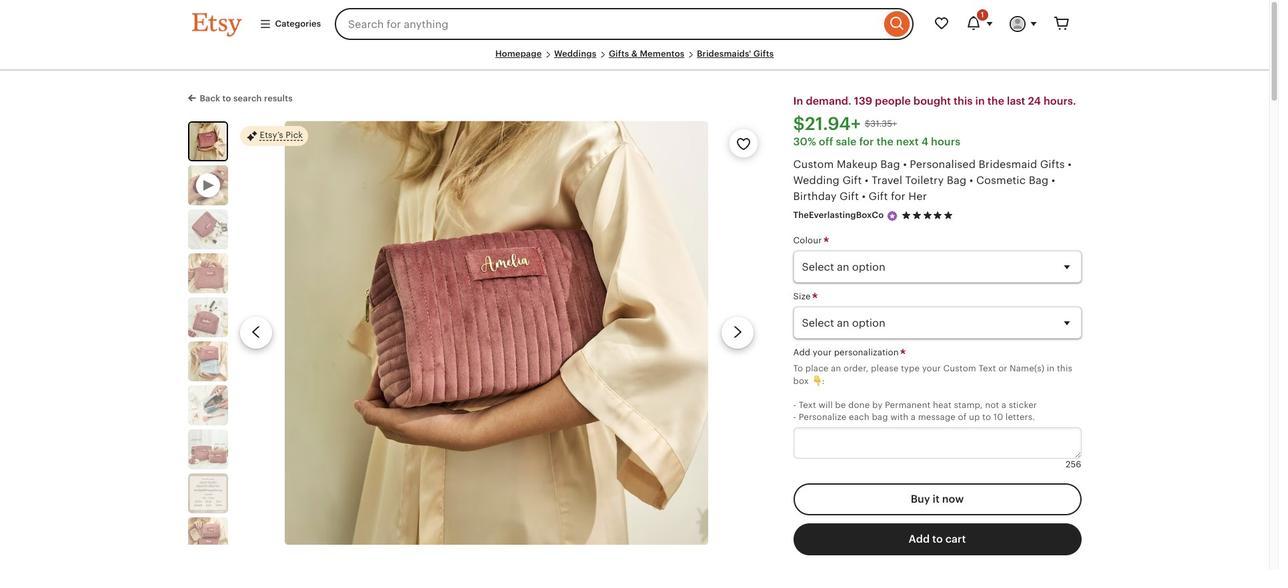 Task type: describe. For each thing, give the bounding box(es) containing it.
text inside - text will be done by permanent heat stamp, not a sticker - personalize each bag with a message of up to 10 letters.
[[799, 400, 816, 410]]

0 horizontal spatial bag
[[880, 158, 900, 171]]

• down makeup at the top of the page
[[865, 174, 869, 187]]

next
[[896, 136, 919, 148]]

2 horizontal spatial bag
[[1029, 174, 1049, 187]]

star_seller image
[[886, 210, 898, 222]]

1
[[981, 11, 984, 19]]

in
[[793, 95, 803, 107]]

homepage link
[[495, 49, 542, 59]]

bridesmaid
[[979, 158, 1037, 171]]

sticker
[[1009, 400, 1037, 410]]

message
[[918, 412, 956, 422]]

categories
[[275, 19, 321, 29]]

to for search
[[222, 93, 231, 103]]

👇:
[[811, 376, 825, 386]]

travel
[[872, 174, 902, 187]]

add for add to cart
[[909, 533, 930, 545]]

24
[[1028, 95, 1041, 107]]

demand.
[[806, 95, 852, 107]]

custom inside "custom makeup bag • personalised bridesmaid gifts • wedding gift • travel toiletry bag • cosmetic bag • birthday gift • gift for her"
[[793, 158, 834, 171]]

not
[[985, 400, 999, 410]]

back
[[200, 93, 220, 103]]

custom makeup bag personalised bridesmaid gifts wedding image 2 image
[[188, 209, 228, 249]]

personalize
[[799, 412, 847, 422]]

back to search results
[[200, 93, 293, 103]]

256
[[1066, 460, 1081, 470]]

pick
[[286, 130, 303, 140]]

30%
[[793, 136, 816, 148]]

gift up theeverlastingboxco link
[[840, 190, 859, 203]]

search
[[233, 93, 262, 103]]

custom makeup bag personalised bridesmaid gifts wedding image 8 image
[[188, 473, 228, 513]]

custom makeup bag personalised bridesmaid gifts wedding image 5 image
[[188, 341, 228, 381]]

cart
[[945, 533, 966, 545]]

to
[[793, 364, 803, 374]]

stamp,
[[954, 400, 983, 410]]

personalization
[[834, 348, 899, 358]]

1 - from the top
[[793, 400, 796, 410]]

colour
[[793, 235, 824, 245]]

4
[[921, 136, 928, 148]]

10
[[993, 412, 1003, 422]]

custom makeup bag personalised bridesmaid gifts wedding image 3 image
[[188, 253, 228, 293]]

menu bar containing homepage
[[192, 48, 1077, 71]]

bought
[[914, 95, 951, 107]]

0 vertical spatial for
[[859, 136, 874, 148]]

bridesmaids' gifts link
[[697, 49, 774, 59]]

gifts & mementos link
[[609, 49, 685, 59]]

$21.94+ $31.35+
[[793, 113, 897, 134]]

heat
[[933, 400, 952, 410]]

gift down travel
[[869, 190, 888, 203]]

1 horizontal spatial gifts
[[753, 49, 774, 59]]

theeverlastingboxco link
[[793, 210, 884, 220]]

$31.35+
[[865, 118, 897, 128]]

homepage
[[495, 49, 542, 59]]

custom inside to place an order, please type your custom text or name(s) in this box 👇:
[[943, 364, 976, 374]]

custom makeup bag personalised bridesmaid gifts wedding image 7 image
[[188, 429, 228, 469]]

custom makeup bag personalised bridesmaid gifts wedding image 6 image
[[188, 385, 228, 425]]

permanent
[[885, 400, 931, 410]]

buy it now button
[[793, 483, 1081, 515]]

weddings link
[[554, 49, 596, 59]]

0 vertical spatial a
[[1002, 400, 1006, 410]]

back to search results link
[[188, 91, 293, 105]]

etsy's pick
[[260, 130, 303, 140]]

an
[[831, 364, 841, 374]]

gift down makeup at the top of the page
[[843, 174, 862, 187]]

place
[[806, 364, 829, 374]]

&
[[631, 49, 638, 59]]

will
[[819, 400, 833, 410]]

hours
[[931, 136, 961, 148]]

for inside "custom makeup bag • personalised bridesmaid gifts • wedding gift • travel toiletry bag • cosmetic bag • birthday gift • gift for her"
[[891, 190, 906, 203]]

mementos
[[640, 49, 685, 59]]

hours.
[[1044, 95, 1076, 107]]

up
[[969, 412, 980, 422]]

custom makeup bag personalised bridesmaid gifts wedding image 9 image
[[188, 517, 228, 557]]

1 button
[[957, 8, 1001, 40]]

order,
[[844, 364, 869, 374]]

custom makeup bag personalised bridesmaid gifts wedding image 4 image
[[188, 297, 228, 337]]

to place an order, please type your custom text or name(s) in this box 👇:
[[793, 364, 1072, 386]]

custom makeup bag • personalised bridesmaid gifts • wedding gift • travel toiletry bag • cosmetic bag • birthday gift • gift for her
[[793, 158, 1072, 203]]

0 horizontal spatial in
[[975, 95, 985, 107]]

1 horizontal spatial the
[[988, 95, 1004, 107]]

to for cart
[[932, 533, 943, 545]]

• left cosmetic
[[970, 174, 973, 187]]

Add your personalization text field
[[793, 428, 1081, 459]]

30% off sale for the next 4 hours
[[793, 136, 961, 148]]

gifts inside "custom makeup bag • personalised bridesmaid gifts • wedding gift • travel toiletry bag • cosmetic bag • birthday gift • gift for her"
[[1040, 158, 1065, 171]]

size
[[793, 291, 813, 301]]

- text will be done by permanent heat stamp, not a sticker - personalize each bag with a message of up to 10 letters.
[[793, 400, 1037, 422]]

etsy's
[[260, 130, 283, 140]]

toiletry
[[905, 174, 944, 187]]

add your personalization
[[793, 348, 901, 358]]

to inside - text will be done by permanent heat stamp, not a sticker - personalize each bag with a message of up to 10 letters.
[[982, 412, 991, 422]]

makeup
[[837, 158, 878, 171]]

1 horizontal spatial bag
[[947, 174, 967, 187]]

now
[[942, 493, 964, 505]]

birthday
[[793, 190, 837, 203]]



Task type: vqa. For each thing, say whether or not it's contained in the screenshot.
first '(568)' from left
no



Task type: locate. For each thing, give the bounding box(es) containing it.
type
[[901, 364, 920, 374]]

to
[[222, 93, 231, 103], [982, 412, 991, 422], [932, 533, 943, 545]]

custom up stamp,
[[943, 364, 976, 374]]

in demand. 139 people bought this in the last 24 hours.
[[793, 95, 1076, 107]]

of
[[958, 412, 967, 422]]

to inside button
[[932, 533, 943, 545]]

text
[[979, 364, 996, 374], [799, 400, 816, 410]]

custom up 'wedding'
[[793, 158, 834, 171]]

• up theeverlastingboxco link
[[862, 190, 866, 203]]

bridesmaids'
[[697, 49, 751, 59]]

- left personalize
[[793, 412, 796, 422]]

gifts & mementos
[[609, 49, 685, 59]]

1 horizontal spatial text
[[979, 364, 996, 374]]

letters.
[[1006, 412, 1035, 422]]

0 horizontal spatial a
[[911, 412, 916, 422]]

this right name(s)
[[1057, 364, 1072, 374]]

her
[[909, 190, 927, 203]]

0 horizontal spatial the
[[877, 136, 894, 148]]

text inside to place an order, please type your custom text or name(s) in this box 👇:
[[979, 364, 996, 374]]

the
[[988, 95, 1004, 107], [877, 136, 894, 148]]

by
[[872, 400, 883, 410]]

0 horizontal spatial to
[[222, 93, 231, 103]]

your right type
[[922, 364, 941, 374]]

0 vertical spatial to
[[222, 93, 231, 103]]

cosmetic
[[976, 174, 1026, 187]]

a right not
[[1002, 400, 1006, 410]]

1 horizontal spatial custom makeup bag personalised bridesmaid gifts wedding large - featured image
[[285, 121, 708, 545]]

last
[[1007, 95, 1025, 107]]

1 vertical spatial for
[[891, 190, 906, 203]]

to right the back at the top left
[[222, 93, 231, 103]]

be
[[835, 400, 846, 410]]

None search field
[[335, 8, 913, 40]]

0 vertical spatial this
[[954, 95, 973, 107]]

for right sale
[[859, 136, 874, 148]]

0 vertical spatial custom
[[793, 158, 834, 171]]

gifts right bridesmaid
[[1040, 158, 1065, 171]]

139
[[854, 95, 872, 107]]

0 vertical spatial add
[[793, 348, 810, 358]]

your inside to place an order, please type your custom text or name(s) in this box 👇:
[[922, 364, 941, 374]]

add for add your personalization
[[793, 348, 810, 358]]

bridesmaids' gifts
[[697, 49, 774, 59]]

off
[[819, 136, 833, 148]]

each
[[849, 412, 870, 422]]

bag
[[880, 158, 900, 171], [947, 174, 967, 187], [1029, 174, 1049, 187]]

buy
[[911, 493, 930, 505]]

Search for anything text field
[[335, 8, 881, 40]]

0 vertical spatial in
[[975, 95, 985, 107]]

1 vertical spatial to
[[982, 412, 991, 422]]

weddings
[[554, 49, 596, 59]]

in right name(s)
[[1047, 364, 1055, 374]]

1 vertical spatial the
[[877, 136, 894, 148]]

the left last
[[988, 95, 1004, 107]]

text left the or
[[979, 364, 996, 374]]

1 vertical spatial custom
[[943, 364, 976, 374]]

with
[[890, 412, 909, 422]]

• right cosmetic
[[1052, 174, 1055, 187]]

0 vertical spatial your
[[813, 348, 832, 358]]

0 vertical spatial text
[[979, 364, 996, 374]]

• right bridesmaid
[[1068, 158, 1072, 171]]

2 horizontal spatial gifts
[[1040, 158, 1065, 171]]

add
[[793, 348, 810, 358], [909, 533, 930, 545]]

in inside to place an order, please type your custom text or name(s) in this box 👇:
[[1047, 364, 1055, 374]]

add up to
[[793, 348, 810, 358]]

in left last
[[975, 95, 985, 107]]

gifts
[[609, 49, 629, 59], [753, 49, 774, 59], [1040, 158, 1065, 171]]

0 horizontal spatial add
[[793, 348, 810, 358]]

bag down personalised
[[947, 174, 967, 187]]

custom
[[793, 158, 834, 171], [943, 364, 976, 374]]

1 vertical spatial in
[[1047, 364, 1055, 374]]

add inside button
[[909, 533, 930, 545]]

to left 10
[[982, 412, 991, 422]]

0 horizontal spatial your
[[813, 348, 832, 358]]

2 vertical spatial to
[[932, 533, 943, 545]]

none search field inside categories 'banner'
[[335, 8, 913, 40]]

box
[[793, 376, 809, 386]]

a down permanent
[[911, 412, 916, 422]]

buy it now
[[911, 493, 964, 505]]

in
[[975, 95, 985, 107], [1047, 364, 1055, 374]]

a
[[1002, 400, 1006, 410], [911, 412, 916, 422]]

add to cart
[[909, 533, 966, 545]]

bag
[[872, 412, 888, 422]]

it
[[933, 493, 940, 505]]

add to cart button
[[793, 523, 1081, 555]]

0 horizontal spatial text
[[799, 400, 816, 410]]

your up place at right
[[813, 348, 832, 358]]

to left cart
[[932, 533, 943, 545]]

theeverlastingboxco
[[793, 210, 884, 220]]

• down next
[[903, 158, 907, 171]]

2 horizontal spatial to
[[982, 412, 991, 422]]

or
[[998, 364, 1007, 374]]

0 vertical spatial the
[[988, 95, 1004, 107]]

1 horizontal spatial add
[[909, 533, 930, 545]]

for
[[859, 136, 874, 148], [891, 190, 906, 203]]

personalised
[[910, 158, 976, 171]]

add left cart
[[909, 533, 930, 545]]

gifts right bridesmaids'
[[753, 49, 774, 59]]

this right bought at the right top of page
[[954, 95, 973, 107]]

menu bar
[[192, 48, 1077, 71]]

people
[[875, 95, 911, 107]]

gifts left &
[[609, 49, 629, 59]]

sale
[[836, 136, 857, 148]]

bag down bridesmaid
[[1029, 174, 1049, 187]]

your
[[813, 348, 832, 358], [922, 364, 941, 374]]

please
[[871, 364, 899, 374]]

categories button
[[249, 12, 331, 36]]

0 vertical spatial -
[[793, 400, 796, 410]]

0 horizontal spatial this
[[954, 95, 973, 107]]

1 horizontal spatial for
[[891, 190, 906, 203]]

done
[[848, 400, 870, 410]]

1 vertical spatial add
[[909, 533, 930, 545]]

0 horizontal spatial custom
[[793, 158, 834, 171]]

1 horizontal spatial a
[[1002, 400, 1006, 410]]

1 vertical spatial your
[[922, 364, 941, 374]]

for left her
[[891, 190, 906, 203]]

1 horizontal spatial your
[[922, 364, 941, 374]]

•
[[903, 158, 907, 171], [1068, 158, 1072, 171], [865, 174, 869, 187], [970, 174, 973, 187], [1052, 174, 1055, 187], [862, 190, 866, 203]]

-
[[793, 400, 796, 410], [793, 412, 796, 422]]

name(s)
[[1010, 364, 1045, 374]]

1 horizontal spatial to
[[932, 533, 943, 545]]

1 vertical spatial this
[[1057, 364, 1072, 374]]

wedding
[[793, 174, 840, 187]]

0 horizontal spatial custom makeup bag personalised bridesmaid gifts wedding large - featured image
[[189, 123, 226, 160]]

1 vertical spatial text
[[799, 400, 816, 410]]

gift
[[843, 174, 862, 187], [840, 190, 859, 203], [869, 190, 888, 203]]

$21.94+
[[793, 113, 861, 134]]

etsy's pick button
[[240, 125, 308, 147]]

- down "box" on the bottom right
[[793, 400, 796, 410]]

this inside to place an order, please type your custom text or name(s) in this box 👇:
[[1057, 364, 1072, 374]]

1 horizontal spatial this
[[1057, 364, 1072, 374]]

categories banner
[[168, 0, 1101, 48]]

custom makeup bag personalised bridesmaid gifts wedding large - featured image
[[285, 121, 708, 545], [189, 123, 226, 160]]

1 horizontal spatial custom
[[943, 364, 976, 374]]

0 horizontal spatial for
[[859, 136, 874, 148]]

text left will
[[799, 400, 816, 410]]

the down $31.35+
[[877, 136, 894, 148]]

1 vertical spatial -
[[793, 412, 796, 422]]

2 - from the top
[[793, 412, 796, 422]]

1 horizontal spatial in
[[1047, 364, 1055, 374]]

bag up travel
[[880, 158, 900, 171]]

1 vertical spatial a
[[911, 412, 916, 422]]

results
[[264, 93, 293, 103]]

0 horizontal spatial gifts
[[609, 49, 629, 59]]



